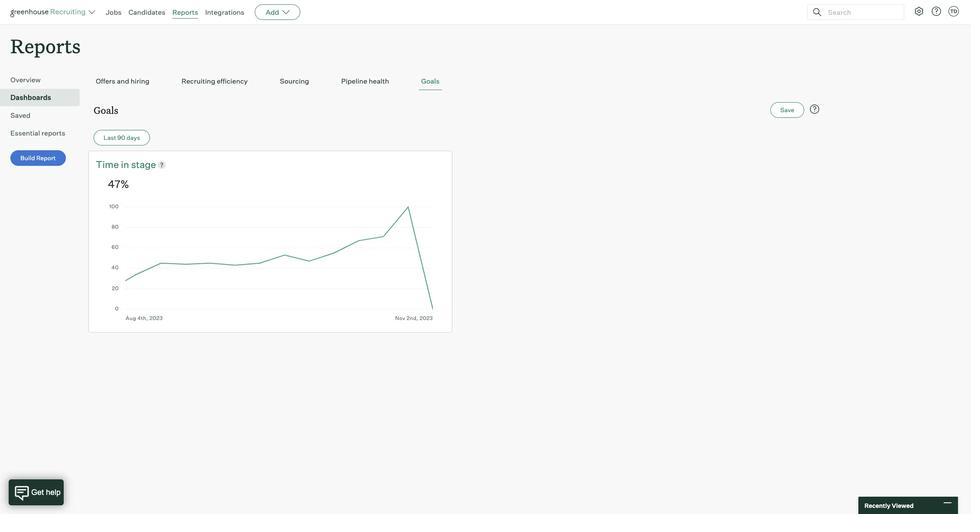 Task type: vqa. For each thing, say whether or not it's contained in the screenshot.
)
no



Task type: locate. For each thing, give the bounding box(es) containing it.
build
[[20, 154, 35, 162]]

goals
[[422, 77, 440, 86], [94, 104, 118, 117]]

build report
[[20, 154, 56, 162]]

integrations link
[[205, 8, 245, 16]]

in
[[121, 159, 129, 171]]

pipeline health button
[[339, 73, 392, 90]]

faq image
[[810, 104, 821, 115]]

time in
[[96, 159, 131, 171]]

recruiting efficiency button
[[179, 73, 250, 90]]

dashboards
[[10, 93, 51, 102]]

td button
[[948, 4, 961, 18]]

reports link
[[172, 8, 198, 16]]

1 vertical spatial goals
[[94, 104, 118, 117]]

overview
[[10, 76, 41, 84]]

integrations
[[205, 8, 245, 16]]

build report button
[[10, 151, 66, 166]]

time
[[96, 159, 119, 171]]

pipeline
[[341, 77, 368, 86]]

1 horizontal spatial reports
[[172, 8, 198, 16]]

1 vertical spatial reports
[[10, 33, 81, 59]]

offers
[[96, 77, 115, 86]]

and
[[117, 77, 129, 86]]

reports
[[172, 8, 198, 16], [10, 33, 81, 59]]

recently
[[865, 502, 891, 510]]

candidates link
[[129, 8, 166, 16]]

essential
[[10, 129, 40, 138]]

pipeline health
[[341, 77, 389, 86]]

stage
[[131, 159, 156, 171]]

0 vertical spatial goals
[[422, 77, 440, 86]]

hiring
[[131, 77, 150, 86]]

time link
[[96, 158, 121, 172]]

reports
[[42, 129, 65, 138]]

add
[[266, 8, 279, 16]]

save button
[[771, 102, 805, 118]]

saved
[[10, 111, 30, 120]]

0 horizontal spatial goals
[[94, 104, 118, 117]]

saved link
[[10, 110, 76, 121]]

0 vertical spatial reports
[[172, 8, 198, 16]]

last 90 days button
[[94, 130, 150, 146]]

reports down greenhouse recruiting image
[[10, 33, 81, 59]]

jobs
[[106, 8, 122, 16]]

stage link
[[131, 158, 156, 172]]

0 horizontal spatial reports
[[10, 33, 81, 59]]

reports right the candidates link
[[172, 8, 198, 16]]

tab list
[[94, 73, 822, 90]]

offers and hiring
[[96, 77, 150, 86]]

last
[[104, 134, 116, 141]]

1 horizontal spatial goals
[[422, 77, 440, 86]]



Task type: describe. For each thing, give the bounding box(es) containing it.
essential reports link
[[10, 128, 76, 138]]

report
[[36, 154, 56, 162]]

essential reports
[[10, 129, 65, 138]]

days
[[127, 134, 140, 141]]

47%
[[108, 178, 129, 191]]

td button
[[949, 6, 960, 16]]

in link
[[121, 158, 131, 172]]

configure image
[[915, 6, 925, 16]]

viewed
[[892, 502, 914, 510]]

dashboards link
[[10, 92, 76, 103]]

recently viewed
[[865, 502, 914, 510]]

greenhouse recruiting image
[[10, 7, 88, 17]]

candidates
[[129, 8, 166, 16]]

last 90 days
[[104, 134, 140, 141]]

jobs link
[[106, 8, 122, 16]]

goals inside button
[[422, 77, 440, 86]]

xychart image
[[108, 205, 433, 322]]

efficiency
[[217, 77, 248, 86]]

health
[[369, 77, 389, 86]]

Search text field
[[827, 6, 897, 18]]

td
[[951, 8, 958, 14]]

recruiting
[[182, 77, 215, 86]]

offers and hiring button
[[94, 73, 152, 90]]

tab list containing offers and hiring
[[94, 73, 822, 90]]

goals button
[[419, 73, 442, 90]]

recruiting efficiency
[[182, 77, 248, 86]]

add button
[[255, 4, 301, 20]]

overview link
[[10, 75, 76, 85]]

90
[[117, 134, 125, 141]]

sourcing
[[280, 77, 309, 86]]

save
[[781, 106, 795, 114]]

sourcing button
[[278, 73, 312, 90]]



